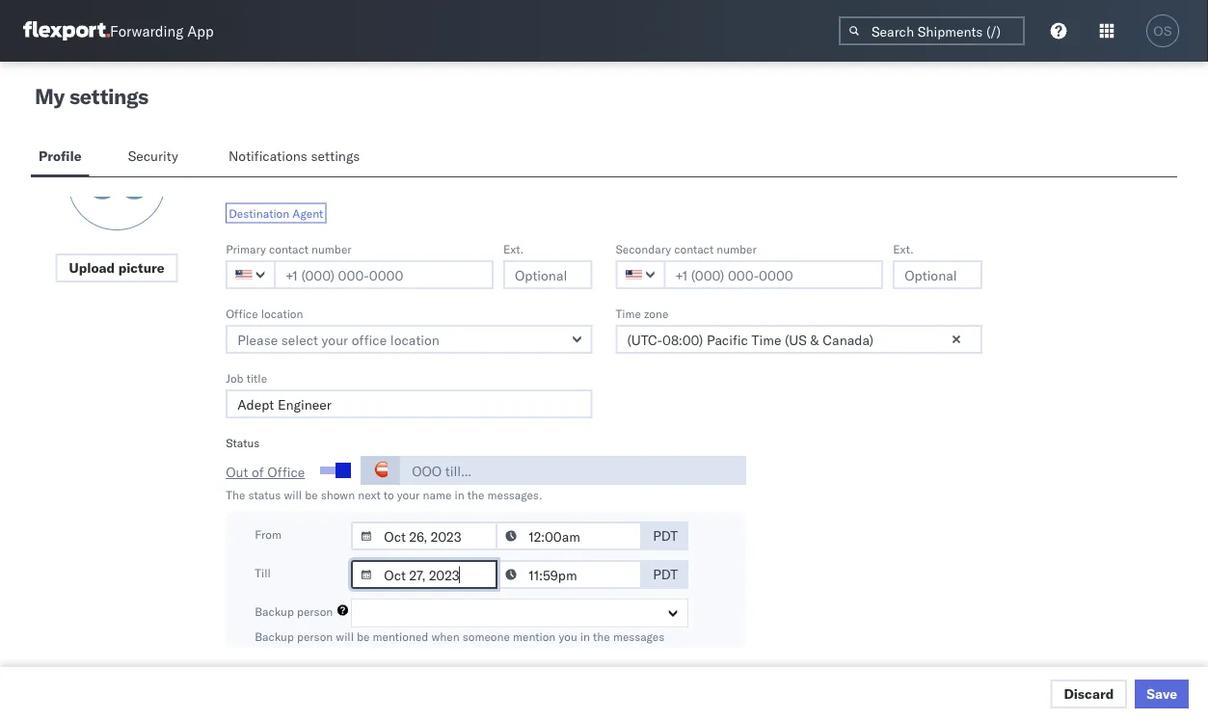 Task type: vqa. For each thing, say whether or not it's contained in the screenshot.
Profile 'button'
yes



Task type: locate. For each thing, give the bounding box(es) containing it.
flexport. image
[[23, 21, 110, 41]]

os button
[[1141, 9, 1186, 53]]

settings inside button
[[311, 148, 360, 164]]

primary contact number
[[226, 242, 352, 256]]

0 horizontal spatial optional telephone field
[[503, 260, 593, 289]]

contact right 'secondary'
[[674, 242, 714, 256]]

of
[[252, 464, 264, 481]]

Please select your office location text field
[[226, 325, 593, 354]]

2 contact from the left
[[674, 242, 714, 256]]

2 +1 (000) 000-0000 telephone field from the left
[[664, 260, 884, 289]]

-- : -- -- text field for from
[[496, 522, 643, 551]]

None checkbox
[[320, 467, 347, 475]]

United States text field
[[226, 260, 276, 289]]

OOO till... text field
[[400, 456, 747, 485]]

title
[[247, 371, 267, 385]]

Search Shipments (/) text field
[[839, 16, 1025, 45]]

status
[[248, 488, 281, 502]]

0 horizontal spatial +1 (000) 000-0000 telephone field
[[274, 260, 494, 289]]

my settings
[[35, 83, 148, 109]]

secondary
[[616, 242, 671, 256]]

0 horizontal spatial office
[[226, 306, 258, 321]]

+1 (000) 000-0000 telephone field
[[274, 260, 494, 289], [664, 260, 884, 289]]

1 vertical spatial -- : -- -- text field
[[496, 560, 643, 589]]

+1 (000) 000-0000 telephone field for primary contact number
[[274, 260, 494, 289]]

1 horizontal spatial number
[[717, 242, 757, 256]]

location
[[261, 306, 303, 321]]

1 optional telephone field from the left
[[503, 260, 593, 289]]

2 ext. from the left
[[894, 242, 914, 256]]

1 number from the left
[[312, 242, 352, 256]]

secondary contact number
[[616, 242, 757, 256]]

to
[[384, 488, 394, 502]]

MMM D, YYYY text field
[[351, 560, 498, 589]]

2 number from the left
[[717, 242, 757, 256]]

upload picture
[[69, 259, 165, 276]]

settings up agent
[[311, 148, 360, 164]]

number
[[312, 242, 352, 256], [717, 242, 757, 256]]

out of office
[[226, 464, 305, 481]]

number right 'secondary'
[[717, 242, 757, 256]]

1 contact from the left
[[269, 242, 309, 256]]

0 vertical spatial -- : -- -- text field
[[496, 522, 643, 551]]

2 -- : -- -- text field from the top
[[496, 560, 643, 589]]

your
[[397, 488, 420, 502]]

0 vertical spatial pdt
[[653, 528, 678, 545]]

will
[[284, 488, 302, 502]]

0 vertical spatial settings
[[69, 83, 148, 109]]

Optional telephone field
[[503, 260, 593, 289], [894, 260, 983, 289]]

contact down destination agent
[[269, 242, 309, 256]]

1 +1 (000) 000-0000 telephone field from the left
[[274, 260, 494, 289]]

pdt
[[653, 528, 678, 545], [653, 566, 678, 583]]

2 pdt from the top
[[653, 566, 678, 583]]

office
[[226, 306, 258, 321], [268, 464, 305, 481]]

number down agent
[[312, 242, 352, 256]]

next
[[358, 488, 381, 502]]

office up will
[[268, 464, 305, 481]]

0 horizontal spatial ext.
[[503, 242, 524, 256]]

out
[[226, 464, 248, 481]]

0 horizontal spatial contact
[[269, 242, 309, 256]]

security button
[[120, 139, 190, 177]]

settings
[[69, 83, 148, 109], [311, 148, 360, 164]]

the status will be shown next to your name in the messages.
[[226, 488, 543, 502]]

contact for secondary
[[674, 242, 714, 256]]

job title
[[226, 371, 267, 385]]

1 vertical spatial settings
[[311, 148, 360, 164]]

1 horizontal spatial contact
[[674, 242, 714, 256]]

1 vertical spatial office
[[268, 464, 305, 481]]

1 horizontal spatial optional telephone field
[[894, 260, 983, 289]]

pdt for till
[[653, 566, 678, 583]]

be
[[305, 488, 318, 502]]

primary
[[226, 242, 266, 256]]

destination agent
[[229, 206, 323, 220]]

1 horizontal spatial +1 (000) 000-0000 telephone field
[[664, 260, 884, 289]]

office down united states text box
[[226, 306, 258, 321]]

2 optional telephone field from the left
[[894, 260, 983, 289]]

+1 (000) 000-0000 telephone field up please select your office location text field
[[274, 260, 494, 289]]

1 vertical spatial pdt
[[653, 566, 678, 583]]

till
[[255, 566, 271, 581]]

ext.
[[503, 242, 524, 256], [894, 242, 914, 256]]

agent
[[293, 206, 323, 220]]

notifications
[[229, 148, 308, 164]]

number for secondary contact number
[[717, 242, 757, 256]]

0 horizontal spatial number
[[312, 242, 352, 256]]

forwarding app
[[110, 22, 214, 40]]

my
[[35, 83, 65, 109]]

0 horizontal spatial settings
[[69, 83, 148, 109]]

settings for my settings
[[69, 83, 148, 109]]

0 vertical spatial office
[[226, 306, 258, 321]]

save button
[[1136, 680, 1189, 709]]

contact
[[269, 242, 309, 256], [674, 242, 714, 256]]

settings right my
[[69, 83, 148, 109]]

1 horizontal spatial ext.
[[894, 242, 914, 256]]

United States text field
[[616, 260, 666, 289]]

1 horizontal spatial settings
[[311, 148, 360, 164]]

1 -- : -- -- text field from the top
[[496, 522, 643, 551]]

time zone
[[616, 306, 669, 321]]

1 pdt from the top
[[653, 528, 678, 545]]

1 ext. from the left
[[503, 242, 524, 256]]

profile
[[39, 148, 82, 164]]

+1 (000) 000-0000 telephone field up (utc-08:00) pacific time (us & canada) text box
[[664, 260, 884, 289]]

security
[[128, 148, 178, 164]]

office location
[[226, 306, 303, 321]]

ext. for primary contact number
[[503, 242, 524, 256]]

time
[[616, 306, 641, 321]]

pdt for from
[[653, 528, 678, 545]]

-- : -- -- text field
[[496, 522, 643, 551], [496, 560, 643, 589]]



Task type: describe. For each thing, give the bounding box(es) containing it.
messages.
[[488, 488, 543, 502]]

discard
[[1064, 686, 1114, 703]]

profile button
[[31, 139, 89, 177]]

upload picture button
[[55, 254, 178, 283]]

forwarding app link
[[23, 21, 214, 41]]

notifications settings
[[229, 148, 360, 164]]

+1 (000) 000-0000 telephone field for secondary contact number
[[664, 260, 884, 289]]

zone
[[644, 306, 669, 321]]

picture
[[118, 259, 165, 276]]

MMM D, YYYY text field
[[351, 522, 498, 551]]

upload
[[69, 259, 115, 276]]

backup
[[255, 605, 294, 619]]

discard button
[[1051, 680, 1128, 709]]

settings for notifications settings
[[311, 148, 360, 164]]

name
[[423, 488, 452, 502]]

in
[[455, 488, 465, 502]]

shown
[[321, 488, 355, 502]]

optional telephone field for primary contact number
[[503, 260, 593, 289]]

Job title text field
[[226, 390, 593, 419]]

optional telephone field for secondary contact number
[[894, 260, 983, 289]]

save
[[1147, 686, 1178, 703]]

(UTC-08:00) Pacific Time (US & Canada) text field
[[616, 325, 983, 354]]

-- : -- -- text field for till
[[496, 560, 643, 589]]

destination
[[229, 206, 290, 220]]

number for primary contact number
[[312, 242, 352, 256]]

the
[[468, 488, 485, 502]]

1 horizontal spatial office
[[268, 464, 305, 481]]

status
[[226, 436, 260, 450]]

forwarding
[[110, 22, 184, 40]]

contact for primary
[[269, 242, 309, 256]]

notifications settings button
[[221, 139, 376, 177]]

person
[[297, 605, 333, 619]]

the
[[226, 488, 245, 502]]

from
[[255, 528, 282, 542]]

ext. for secondary contact number
[[894, 242, 914, 256]]

os
[[1154, 24, 1173, 38]]

app
[[187, 22, 214, 40]]

job
[[226, 371, 244, 385]]

backup person
[[255, 605, 333, 619]]



